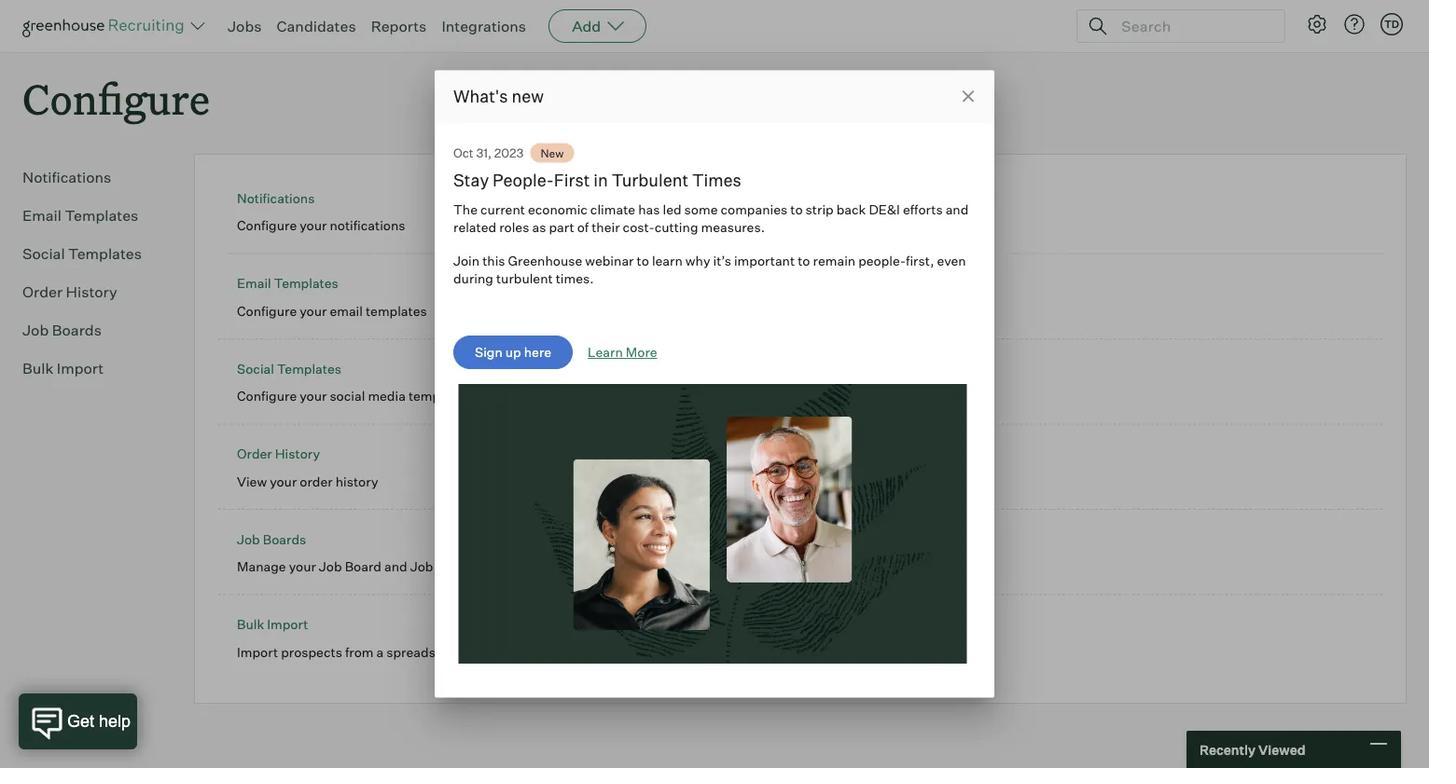 Task type: describe. For each thing, give the bounding box(es) containing it.
more
[[626, 344, 657, 361]]

this
[[482, 253, 505, 269]]

turbulent
[[612, 170, 689, 191]]

your for job
[[289, 559, 316, 575]]

times
[[692, 170, 742, 191]]

first
[[554, 170, 590, 191]]

in
[[594, 170, 608, 191]]

1 vertical spatial import
[[267, 617, 308, 633]]

configure your social media templates
[[237, 388, 470, 405]]

new
[[512, 86, 544, 107]]

greenhouse inside join this greenhouse webinar to learn why it's important to remain people-first, even during turbulent times.
[[508, 253, 582, 269]]

reports link
[[371, 17, 427, 35]]

webinar
[[585, 253, 634, 269]]

1 vertical spatial email templates link
[[237, 275, 338, 292]]

prospects
[[281, 644, 342, 661]]

the
[[453, 201, 478, 218]]

current
[[480, 201, 525, 218]]

learn more
[[588, 344, 657, 361]]

part
[[549, 219, 574, 236]]

learn
[[652, 253, 683, 269]]

what's
[[453, 86, 508, 107]]

into
[[466, 644, 489, 661]]

1 vertical spatial greenhouse
[[492, 644, 566, 661]]

1 vertical spatial bulk import
[[237, 617, 308, 633]]

1 horizontal spatial social templates
[[237, 361, 341, 377]]

0 horizontal spatial bulk import link
[[22, 357, 164, 380]]

configure your notifications
[[237, 218, 405, 234]]

jobs
[[228, 17, 262, 35]]

learn
[[588, 344, 623, 361]]

jobs link
[[228, 17, 262, 35]]

1 vertical spatial bulk import link
[[237, 617, 308, 633]]

to inside the current economic climate has led some companies to strip back de&i efforts and related roles as part of their cost-cutting measures.
[[790, 201, 803, 218]]

0 vertical spatial import
[[57, 359, 104, 378]]

configure your email templates
[[237, 303, 427, 319]]

31,
[[476, 145, 492, 160]]

1 vertical spatial order
[[237, 446, 272, 462]]

1 vertical spatial templates
[[409, 388, 470, 405]]

what's new
[[453, 86, 544, 107]]

oct 31, 2023
[[453, 145, 524, 160]]

1 vertical spatial and
[[384, 559, 407, 575]]

social
[[330, 388, 365, 405]]

the current economic climate has led some companies to strip back de&i efforts and related roles as part of their cost-cutting measures.
[[453, 201, 969, 236]]

td
[[1384, 18, 1399, 30]]

candidates
[[277, 17, 356, 35]]

new
[[541, 146, 564, 160]]

bulk import inside bulk import link
[[22, 359, 104, 378]]

measures.
[[701, 219, 765, 236]]

1 horizontal spatial boards
[[263, 531, 306, 548]]

stay people-first in turbulent times
[[453, 170, 742, 191]]

recently
[[1200, 742, 1256, 758]]

people-
[[493, 170, 554, 191]]

1 vertical spatial order history link
[[237, 446, 320, 462]]

board
[[345, 559, 382, 575]]

efforts
[[903, 201, 943, 218]]

here
[[524, 344, 551, 361]]

recently viewed
[[1200, 742, 1306, 758]]

remain
[[813, 253, 856, 269]]

has
[[638, 201, 660, 218]]

stay
[[453, 170, 489, 191]]

of
[[577, 219, 589, 236]]

economic
[[528, 201, 588, 218]]

0 horizontal spatial social templates
[[22, 245, 142, 263]]

0 horizontal spatial email
[[22, 206, 62, 225]]

led
[[663, 201, 682, 218]]

times.
[[556, 271, 594, 287]]

strip
[[806, 201, 834, 218]]

1 vertical spatial social templates link
[[237, 361, 341, 377]]

view
[[237, 474, 267, 490]]

2023
[[494, 145, 524, 160]]

important
[[734, 253, 795, 269]]

0 vertical spatial email templates link
[[22, 204, 164, 227]]

configure for notifications
[[237, 218, 297, 234]]

your for notifications
[[300, 218, 327, 234]]

manage
[[237, 559, 286, 575]]

1 vertical spatial email
[[237, 275, 271, 292]]

sign up here link
[[453, 336, 573, 370]]

to left 'remain'
[[798, 253, 810, 269]]

up
[[505, 344, 521, 361]]

your for social
[[300, 388, 327, 405]]

add
[[572, 17, 601, 35]]

0 vertical spatial order
[[22, 283, 63, 302]]

back
[[837, 201, 866, 218]]

reports
[[371, 17, 427, 35]]

0 vertical spatial boards
[[52, 321, 102, 340]]

your for email
[[300, 303, 327, 319]]

it's
[[713, 253, 731, 269]]

as
[[532, 219, 546, 236]]

configure image
[[1306, 13, 1328, 35]]

learn more link
[[588, 343, 657, 362]]

import prospects from a spreadsheet into greenhouse
[[237, 644, 566, 661]]

notifications
[[330, 218, 405, 234]]

to left learn
[[637, 253, 649, 269]]

climate
[[590, 201, 635, 218]]

1 vertical spatial notifications
[[237, 190, 315, 206]]

join
[[453, 253, 480, 269]]



Task type: locate. For each thing, give the bounding box(es) containing it.
templates
[[65, 206, 138, 225], [68, 245, 142, 263], [274, 275, 338, 292], [277, 361, 341, 377]]

0 horizontal spatial social
[[22, 245, 65, 263]]

people-
[[858, 253, 906, 269]]

0 vertical spatial order history link
[[22, 281, 164, 303]]

even
[[937, 253, 966, 269]]

0 vertical spatial notifications link
[[22, 166, 164, 189]]

0 vertical spatial bulk import
[[22, 359, 104, 378]]

1 horizontal spatial bulk import
[[237, 617, 308, 633]]

templates right media
[[409, 388, 470, 405]]

0 horizontal spatial order history link
[[22, 281, 164, 303]]

a
[[376, 644, 384, 661]]

1 horizontal spatial email
[[237, 275, 271, 292]]

manage your job board and job posts
[[237, 559, 470, 575]]

your right view
[[270, 474, 297, 490]]

0 vertical spatial job boards
[[22, 321, 102, 340]]

1 horizontal spatial history
[[275, 446, 320, 462]]

0 vertical spatial email templates
[[22, 206, 138, 225]]

td button
[[1377, 9, 1407, 39]]

0 horizontal spatial email templates link
[[22, 204, 164, 227]]

view your order history
[[237, 474, 378, 490]]

social templates link
[[22, 243, 164, 265], [237, 361, 341, 377]]

1 vertical spatial social templates
[[237, 361, 341, 377]]

0 vertical spatial social templates link
[[22, 243, 164, 265]]

0 vertical spatial social
[[22, 245, 65, 263]]

0 horizontal spatial job boards link
[[22, 319, 164, 342]]

1 horizontal spatial notifications
[[237, 190, 315, 206]]

integrations
[[442, 17, 526, 35]]

roles
[[499, 219, 529, 236]]

during
[[453, 271, 493, 287]]

0 horizontal spatial bulk import
[[22, 359, 104, 378]]

greenhouse up turbulent
[[508, 253, 582, 269]]

1 vertical spatial job boards link
[[237, 531, 306, 548]]

your left email at left
[[300, 303, 327, 319]]

Search text field
[[1117, 13, 1268, 40]]

0 horizontal spatial email templates
[[22, 206, 138, 225]]

0 vertical spatial email
[[22, 206, 62, 225]]

1 horizontal spatial order
[[237, 446, 272, 462]]

1 horizontal spatial job boards link
[[237, 531, 306, 548]]

0 vertical spatial order history
[[22, 283, 117, 302]]

templates right email at left
[[366, 303, 427, 319]]

your
[[300, 218, 327, 234], [300, 303, 327, 319], [300, 388, 327, 405], [270, 474, 297, 490], [289, 559, 316, 575]]

0 horizontal spatial and
[[384, 559, 407, 575]]

1 horizontal spatial email templates
[[237, 275, 338, 292]]

1 vertical spatial job boards
[[237, 531, 306, 548]]

related
[[453, 219, 496, 236]]

0 horizontal spatial order history
[[22, 283, 117, 302]]

0 horizontal spatial boards
[[52, 321, 102, 340]]

0 horizontal spatial notifications link
[[22, 166, 164, 189]]

history
[[66, 283, 117, 302], [275, 446, 320, 462]]

bulk import link
[[22, 357, 164, 380], [237, 617, 308, 633]]

de&i
[[869, 201, 900, 218]]

1 vertical spatial email templates
[[237, 275, 338, 292]]

1 vertical spatial order history
[[237, 446, 320, 462]]

0 horizontal spatial notifications
[[22, 168, 111, 187]]

boards
[[52, 321, 102, 340], [263, 531, 306, 548]]

history
[[336, 474, 378, 490]]

join this greenhouse webinar to learn why it's important to remain people-first, even during turbulent times.
[[453, 253, 966, 287]]

to left the strip
[[790, 201, 803, 218]]

your left the notifications
[[300, 218, 327, 234]]

posts
[[436, 559, 470, 575]]

bulk
[[22, 359, 54, 378], [237, 617, 264, 633]]

your for order
[[270, 474, 297, 490]]

0 horizontal spatial social templates link
[[22, 243, 164, 265]]

cost-
[[623, 219, 655, 236]]

cutting
[[655, 219, 698, 236]]

0 vertical spatial and
[[946, 201, 969, 218]]

td button
[[1381, 13, 1403, 35]]

turbulent
[[496, 271, 553, 287]]

1 vertical spatial social
[[237, 361, 274, 377]]

templates
[[366, 303, 427, 319], [409, 388, 470, 405]]

0 horizontal spatial bulk
[[22, 359, 54, 378]]

0 vertical spatial bulk
[[22, 359, 54, 378]]

1 horizontal spatial order history link
[[237, 446, 320, 462]]

0 vertical spatial job boards link
[[22, 319, 164, 342]]

companies
[[721, 201, 788, 218]]

sign
[[475, 344, 503, 361]]

first,
[[906, 253, 934, 269]]

media
[[368, 388, 406, 405]]

notifications
[[22, 168, 111, 187], [237, 190, 315, 206]]

and inside the current economic climate has led some companies to strip back de&i efforts and related roles as part of their cost-cutting measures.
[[946, 201, 969, 218]]

1 horizontal spatial bulk import link
[[237, 617, 308, 633]]

2 vertical spatial import
[[237, 644, 278, 661]]

your left social
[[300, 388, 327, 405]]

order
[[22, 283, 63, 302], [237, 446, 272, 462]]

viewed
[[1258, 742, 1306, 758]]

sign up here
[[475, 344, 551, 361]]

greenhouse recruiting image
[[22, 15, 190, 37]]

add button
[[549, 9, 647, 43]]

1 horizontal spatial bulk
[[237, 617, 264, 633]]

1 horizontal spatial social
[[237, 361, 274, 377]]

job inside the job boards link
[[22, 321, 49, 340]]

and
[[946, 201, 969, 218], [384, 559, 407, 575]]

greenhouse
[[508, 253, 582, 269], [492, 644, 566, 661]]

integrations link
[[442, 17, 526, 35]]

job boards
[[22, 321, 102, 340], [237, 531, 306, 548]]

notifications link
[[22, 166, 164, 189], [237, 190, 315, 206]]

0 vertical spatial social templates
[[22, 245, 142, 263]]

bulk import
[[22, 359, 104, 378], [237, 617, 308, 633]]

0 vertical spatial greenhouse
[[508, 253, 582, 269]]

email
[[330, 303, 363, 319]]

and right board
[[384, 559, 407, 575]]

0 horizontal spatial history
[[66, 283, 117, 302]]

0 vertical spatial templates
[[366, 303, 427, 319]]

1 horizontal spatial job boards
[[237, 531, 306, 548]]

configure for social templates
[[237, 388, 297, 405]]

oct
[[453, 145, 473, 160]]

email templates
[[22, 206, 138, 225], [237, 275, 338, 292]]

their
[[592, 219, 620, 236]]

0 horizontal spatial job boards
[[22, 321, 102, 340]]

candidates link
[[277, 17, 356, 35]]

1 horizontal spatial notifications link
[[237, 190, 315, 206]]

greenhouse right into
[[492, 644, 566, 661]]

order
[[300, 474, 333, 490]]

1 horizontal spatial email templates link
[[237, 275, 338, 292]]

0 vertical spatial notifications
[[22, 168, 111, 187]]

from
[[345, 644, 374, 661]]

configure for email templates
[[237, 303, 297, 319]]

why
[[686, 253, 710, 269]]

1 vertical spatial boards
[[263, 531, 306, 548]]

email
[[22, 206, 62, 225], [237, 275, 271, 292]]

0 vertical spatial history
[[66, 283, 117, 302]]

1 horizontal spatial order history
[[237, 446, 320, 462]]

1 vertical spatial history
[[275, 446, 320, 462]]

1 vertical spatial notifications link
[[237, 190, 315, 206]]

1 horizontal spatial social templates link
[[237, 361, 341, 377]]

1 horizontal spatial and
[[946, 201, 969, 218]]

what's new dialog
[[435, 70, 994, 698]]

1 vertical spatial bulk
[[237, 617, 264, 633]]

spreadsheet
[[386, 644, 463, 661]]

social
[[22, 245, 65, 263], [237, 361, 274, 377]]

0 vertical spatial bulk import link
[[22, 357, 164, 380]]

some
[[684, 201, 718, 218]]

your right manage
[[289, 559, 316, 575]]

0 horizontal spatial order
[[22, 283, 63, 302]]

and right efforts
[[946, 201, 969, 218]]



Task type: vqa. For each thing, say whether or not it's contained in the screenshot.
'Email Templates' to the bottom
yes



